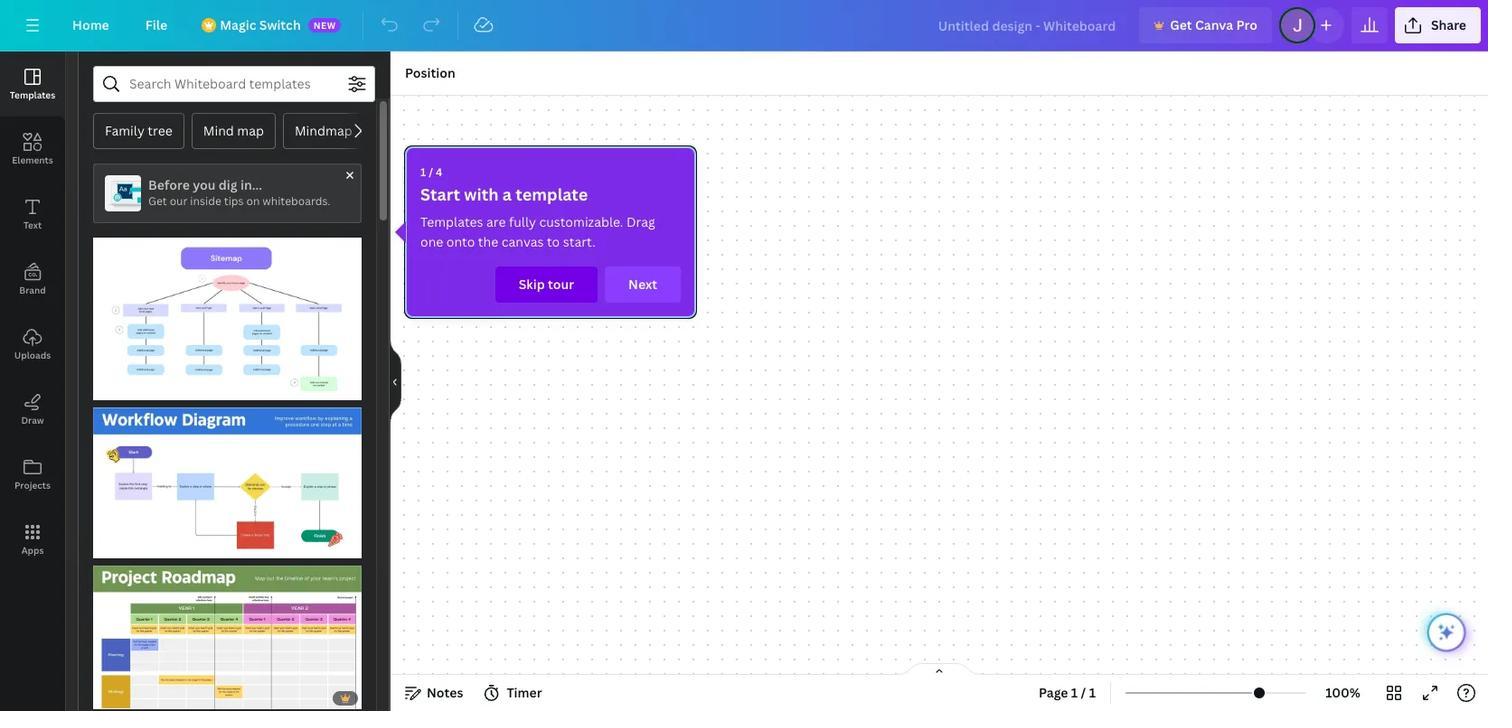 Task type: locate. For each thing, give the bounding box(es) containing it.
templates up onto
[[420, 213, 483, 231]]

0 horizontal spatial 1
[[420, 165, 426, 180]]

0 horizontal spatial get
[[148, 193, 167, 209]]

share button
[[1395, 7, 1481, 43]]

before
[[148, 176, 190, 193]]

tree
[[148, 122, 173, 139]]

one
[[420, 233, 443, 250]]

0 vertical spatial /
[[429, 165, 433, 180]]

templates
[[10, 89, 55, 101], [420, 213, 483, 231]]

get canva pro button
[[1139, 7, 1272, 43]]

start.
[[563, 233, 596, 250]]

get left 'our'
[[148, 193, 167, 209]]

draw button
[[0, 377, 65, 442]]

mindmap button
[[283, 113, 364, 149]]

0 horizontal spatial /
[[429, 165, 433, 180]]

text
[[23, 219, 42, 231]]

notes button
[[398, 679, 471, 708]]

0 horizontal spatial templates
[[10, 89, 55, 101]]

file
[[145, 16, 167, 33]]

side panel tab list
[[0, 52, 65, 572]]

before you dig in... get our inside tips on whiteboards.
[[148, 176, 330, 209]]

1 vertical spatial get
[[148, 193, 167, 209]]

whiteboards.
[[262, 193, 330, 209]]

timer button
[[478, 679, 549, 708]]

1 vertical spatial /
[[1081, 684, 1086, 702]]

in...
[[240, 176, 262, 193]]

uploads button
[[0, 312, 65, 377]]

skip
[[519, 276, 545, 293]]

home link
[[58, 7, 124, 43]]

1
[[420, 165, 426, 180], [1071, 684, 1078, 702], [1089, 684, 1096, 702]]

get
[[1170, 16, 1192, 33], [148, 193, 167, 209]]

dig
[[219, 176, 237, 193]]

0 vertical spatial templates
[[10, 89, 55, 101]]

1 horizontal spatial templates
[[420, 213, 483, 231]]

onto
[[446, 233, 475, 250]]

file button
[[131, 7, 182, 43]]

page
[[1039, 684, 1068, 702]]

brand
[[19, 284, 46, 297]]

draw
[[21, 414, 44, 427]]

sitemap whiteboard in green purple basic style image
[[93, 238, 362, 400]]

canva assistant image
[[1436, 622, 1457, 644]]

workflow diagram planning whiteboard in purple blue modern professional style group
[[93, 397, 362, 559]]

home
[[72, 16, 109, 33]]

brand button
[[0, 247, 65, 312]]

/ left 4 at top
[[429, 165, 433, 180]]

skip tour button
[[495, 267, 598, 303]]

show pages image
[[896, 663, 983, 677]]

fully
[[509, 213, 536, 231]]

start
[[420, 184, 460, 205]]

canvas
[[502, 233, 544, 250]]

project roadmap planning whiteboard in green pink yellow spaced color blocks style group
[[93, 555, 362, 709]]

templates inside the 1 / 4 start with a template templates are fully customizable. drag one onto the canvas to start.
[[420, 213, 483, 231]]

1 horizontal spatial get
[[1170, 16, 1192, 33]]

templates up elements button
[[10, 89, 55, 101]]

tour
[[548, 276, 574, 293]]

apps
[[21, 544, 44, 557]]

hide image
[[390, 338, 401, 425]]

0 vertical spatial get
[[1170, 16, 1192, 33]]

/ right page
[[1081, 684, 1086, 702]]

page 1 / 1
[[1039, 684, 1096, 702]]

you
[[193, 176, 216, 193]]

mind map button
[[191, 113, 276, 149]]

pro
[[1236, 16, 1258, 33]]

sitemap whiteboard in green purple basic style group
[[93, 227, 362, 400]]

/
[[429, 165, 433, 180], [1081, 684, 1086, 702]]

projects button
[[0, 442, 65, 507]]

get left canva
[[1170, 16, 1192, 33]]

templates inside button
[[10, 89, 55, 101]]

position
[[405, 64, 455, 81]]

4
[[436, 165, 442, 180]]

are
[[486, 213, 506, 231]]

1 vertical spatial templates
[[420, 213, 483, 231]]



Task type: describe. For each thing, give the bounding box(es) containing it.
next button
[[605, 267, 681, 303]]

Design title text field
[[924, 7, 1132, 43]]

family
[[105, 122, 145, 139]]

template
[[516, 184, 588, 205]]

mind
[[203, 122, 234, 139]]

timer
[[507, 684, 542, 702]]

apps button
[[0, 507, 65, 572]]

project roadmap planning whiteboard in green pink yellow spaced color blocks style image
[[93, 566, 362, 709]]

2 horizontal spatial 1
[[1089, 684, 1096, 702]]

next
[[628, 276, 657, 293]]

skip tour
[[519, 276, 574, 293]]

100% button
[[1314, 679, 1372, 708]]

a
[[503, 184, 512, 205]]

templates button
[[0, 52, 65, 117]]

get inside before you dig in... get our inside tips on whiteboards.
[[148, 193, 167, 209]]

share
[[1431, 16, 1467, 33]]

elements button
[[0, 117, 65, 182]]

1 horizontal spatial /
[[1081, 684, 1086, 702]]

with
[[464, 184, 499, 205]]

switch
[[259, 16, 301, 33]]

our
[[170, 193, 188, 209]]

projects
[[14, 479, 51, 492]]

text button
[[0, 182, 65, 247]]

magic
[[220, 16, 256, 33]]

notes
[[427, 684, 463, 702]]

canva
[[1195, 16, 1233, 33]]

tips
[[224, 193, 244, 209]]

mindmap
[[295, 122, 352, 139]]

family tree
[[105, 122, 173, 139]]

map
[[237, 122, 264, 139]]

get inside button
[[1170, 16, 1192, 33]]

elements
[[12, 154, 53, 166]]

workflow diagram planning whiteboard in purple blue modern professional style image
[[93, 407, 362, 559]]

on
[[246, 193, 260, 209]]

inside
[[190, 193, 221, 209]]

1 inside the 1 / 4 start with a template templates are fully customizable. drag one onto the canvas to start.
[[420, 165, 426, 180]]

mind map
[[203, 122, 264, 139]]

1 horizontal spatial 1
[[1071, 684, 1078, 702]]

get canva pro
[[1170, 16, 1258, 33]]

magic switch
[[220, 16, 301, 33]]

new
[[313, 19, 336, 32]]

to
[[547, 233, 560, 250]]

/ inside the 1 / 4 start with a template templates are fully customizable. drag one onto the canvas to start.
[[429, 165, 433, 180]]

Search Whiteboard templates search field
[[129, 67, 339, 101]]

uploads
[[14, 349, 51, 362]]

customizable.
[[539, 213, 623, 231]]

family tree button
[[93, 113, 184, 149]]

1 / 4 start with a template templates are fully customizable. drag one onto the canvas to start.
[[420, 165, 655, 250]]

the
[[478, 233, 498, 250]]

main menu bar
[[0, 0, 1488, 52]]

100%
[[1326, 684, 1361, 702]]

drag
[[627, 213, 655, 231]]

position button
[[398, 59, 463, 88]]



Task type: vqa. For each thing, say whether or not it's contained in the screenshot.
the rightmost the 'Motivational'
no



